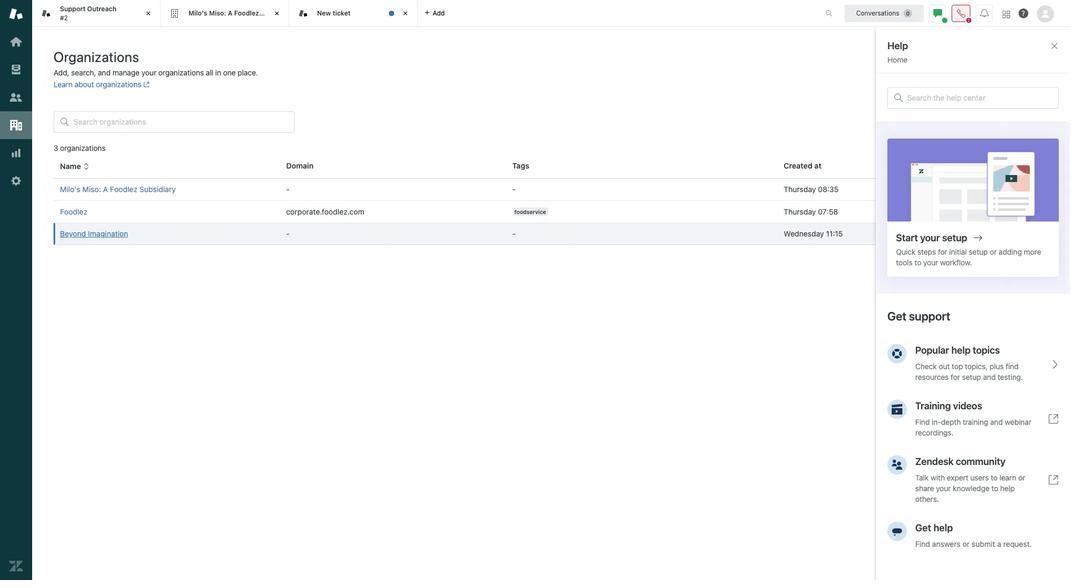 Task type: locate. For each thing, give the bounding box(es) containing it.
1 wednesday from the left
[[784, 230, 824, 239]]

1 horizontal spatial wednesday 11:15
[[920, 230, 979, 239]]

3 close image from the left
[[400, 8, 411, 19]]

thursday left 07:58
[[784, 207, 816, 216]]

wednesday 11:15 down thursday 08:03
[[920, 230, 979, 239]]

2 horizontal spatial close image
[[400, 8, 411, 19]]

close image right outreach
[[143, 8, 154, 19]]

foodlez link
[[60, 207, 87, 216]]

1 close image from the left
[[143, 8, 154, 19]]

wednesday down thursday 07:58
[[784, 230, 824, 239]]

learn about organizations link
[[54, 80, 150, 89]]

miso:
[[209, 9, 226, 17], [82, 185, 101, 194]]

1 horizontal spatial subsidiary
[[261, 9, 294, 17]]

foodlez
[[234, 9, 259, 17], [110, 185, 138, 194], [60, 207, 87, 216]]

get help image
[[1019, 9, 1029, 18]]

foodservice
[[515, 209, 547, 216]]

-
[[286, 185, 290, 194], [513, 185, 516, 194], [286, 230, 290, 239], [513, 230, 516, 239]]

0 vertical spatial miso:
[[209, 9, 226, 17]]

2 11:15 from the left
[[962, 230, 979, 239]]

0 horizontal spatial wednesday
[[784, 230, 824, 239]]

beyond
[[60, 230, 86, 239]]

0 horizontal spatial milo's miso: a foodlez subsidiary
[[60, 185, 176, 194]]

thursday down last updated
[[920, 185, 952, 194]]

tab
[[32, 0, 161, 27]]

- down foodservice
[[513, 230, 516, 239]]

1 horizontal spatial miso:
[[209, 9, 226, 17]]

1 horizontal spatial milo's
[[189, 9, 208, 17]]

1 horizontal spatial wednesday
[[920, 230, 960, 239]]

tabs tab list
[[32, 0, 815, 27]]

0 horizontal spatial close image
[[143, 8, 154, 19]]

0 vertical spatial organizations
[[158, 68, 204, 77]]

at
[[815, 161, 822, 170]]

zendesk image
[[9, 560, 23, 574]]

thursday 08:35 up thursday 07:58
[[784, 185, 839, 194]]

learn about organizations
[[54, 80, 142, 89]]

1 horizontal spatial 11:15
[[962, 230, 979, 239]]

1 horizontal spatial milo's miso: a foodlez subsidiary
[[189, 9, 294, 17]]

button displays agent's chat status as online. image
[[934, 9, 943, 17]]

milo's miso: a foodlez subsidiary link
[[60, 185, 176, 194]]

close image inside milo's miso: a foodlez subsidiary tab
[[272, 8, 282, 19]]

0 vertical spatial subsidiary
[[261, 9, 294, 17]]

miso: inside milo's miso: a foodlez subsidiary tab
[[209, 9, 226, 17]]

1 vertical spatial a
[[103, 185, 108, 194]]

wednesday 11:15 down thursday 07:58
[[784, 230, 843, 239]]

0 vertical spatial foodlez
[[234, 9, 259, 17]]

organizations image
[[9, 118, 23, 132]]

2 close image from the left
[[272, 8, 282, 19]]

milo's miso: a foodlez subsidiary
[[189, 9, 294, 17], [60, 185, 176, 194]]

last updated
[[920, 162, 967, 171]]

milo's
[[189, 9, 208, 17], [60, 185, 80, 194]]

thursday 08:35 up thursday 08:03
[[920, 185, 975, 194]]

1 horizontal spatial close image
[[272, 8, 282, 19]]

1 vertical spatial foodlez
[[110, 185, 138, 194]]

corporate.foodlez.com
[[286, 207, 365, 216]]

0 horizontal spatial 08:35
[[818, 185, 839, 194]]

wednesday down thursday 08:03
[[920, 230, 960, 239]]

0 horizontal spatial subsidiary
[[140, 185, 176, 194]]

- down domain
[[286, 185, 290, 194]]

11:15 down 08:03
[[962, 230, 979, 239]]

0 vertical spatial milo's
[[189, 9, 208, 17]]

1 vertical spatial subsidiary
[[140, 185, 176, 194]]

thursday
[[784, 185, 816, 194], [920, 185, 952, 194], [784, 207, 816, 216], [920, 207, 952, 216]]

1 vertical spatial miso:
[[82, 185, 101, 194]]

new ticket tab
[[289, 0, 418, 27]]

2 vertical spatial foodlez
[[60, 207, 87, 216]]

thursday down created
[[784, 185, 816, 194]]

name
[[60, 162, 81, 171]]

organizations left all
[[158, 68, 204, 77]]

created
[[784, 161, 813, 170]]

0 vertical spatial milo's miso: a foodlez subsidiary
[[189, 9, 294, 17]]

close image left 'add' dropdown button
[[400, 8, 411, 19]]

about
[[75, 80, 94, 89]]

2 wednesday 11:15 from the left
[[920, 230, 979, 239]]

close image
[[143, 8, 154, 19], [272, 8, 282, 19], [400, 8, 411, 19]]

08:35 up 08:03
[[954, 185, 975, 194]]

organizations down manage
[[96, 80, 142, 89]]

created at
[[784, 161, 822, 170]]

2 08:35 from the left
[[954, 185, 975, 194]]

1 vertical spatial milo's
[[60, 185, 80, 194]]

all
[[206, 68, 213, 77]]

organizations add, search, and manage your organizations all in one place.
[[54, 49, 258, 77]]

close image inside tab
[[143, 8, 154, 19]]

#2
[[60, 14, 68, 22]]

updated
[[937, 162, 967, 171]]

close image left new
[[272, 8, 282, 19]]

2 horizontal spatial foodlez
[[234, 9, 259, 17]]

milo's inside tab
[[189, 9, 208, 17]]

customers image
[[9, 91, 23, 105]]

11:15 down 07:58
[[827, 230, 843, 239]]

0 horizontal spatial 11:15
[[827, 230, 843, 239]]

zendesk products image
[[1003, 10, 1011, 18]]

wednesday 11:15
[[784, 230, 843, 239], [920, 230, 979, 239]]

thursday 08:03
[[920, 207, 975, 216]]

a
[[228, 9, 233, 17], [103, 185, 108, 194]]

milo's miso: a foodlez subsidiary tab
[[161, 0, 294, 27]]

0 vertical spatial a
[[228, 9, 233, 17]]

organizations
[[158, 68, 204, 77], [96, 80, 142, 89], [60, 144, 106, 153]]

thursday 08:35
[[784, 185, 839, 194], [920, 185, 975, 194]]

11:15
[[827, 230, 843, 239], [962, 230, 979, 239]]

2 vertical spatial organizations
[[60, 144, 106, 153]]

subsidiary
[[261, 9, 294, 17], [140, 185, 176, 194]]

0 horizontal spatial wednesday 11:15
[[784, 230, 843, 239]]

organizations up name button
[[60, 144, 106, 153]]

tab containing support outreach
[[32, 0, 161, 27]]

1 horizontal spatial thursday 08:35
[[920, 185, 975, 194]]

last updated button
[[920, 162, 976, 172]]

place.
[[238, 68, 258, 77]]

support outreach #2
[[60, 5, 117, 22]]

1 horizontal spatial 08:35
[[954, 185, 975, 194]]

your
[[142, 68, 157, 77]]

08:35 up 07:58
[[818, 185, 839, 194]]

0 horizontal spatial thursday 08:35
[[784, 185, 839, 194]]

wednesday
[[784, 230, 824, 239], [920, 230, 960, 239]]

close image for milo's miso: a foodlez subsidiary tab
[[272, 8, 282, 19]]

search,
[[71, 68, 96, 77]]

1 horizontal spatial a
[[228, 9, 233, 17]]

0 horizontal spatial milo's
[[60, 185, 80, 194]]

ticket
[[333, 9, 351, 17]]

08:35
[[818, 185, 839, 194], [954, 185, 975, 194]]



Task type: vqa. For each thing, say whether or not it's contained in the screenshot.
View
no



Task type: describe. For each thing, give the bounding box(es) containing it.
learn
[[54, 80, 73, 89]]

- down tags
[[513, 185, 516, 194]]

1 thursday 08:35 from the left
[[784, 185, 839, 194]]

name button
[[60, 162, 90, 172]]

foodlez inside milo's miso: a foodlez subsidiary tab
[[234, 9, 259, 17]]

reporting image
[[9, 146, 23, 160]]

2 wednesday from the left
[[920, 230, 960, 239]]

milo's miso: a foodlez subsidiary inside tab
[[189, 9, 294, 17]]

views image
[[9, 63, 23, 77]]

new ticket
[[317, 9, 351, 17]]

domain
[[286, 161, 314, 170]]

0 horizontal spatial a
[[103, 185, 108, 194]]

3
[[54, 144, 58, 153]]

add
[[433, 9, 445, 17]]

support
[[60, 5, 86, 13]]

add,
[[54, 68, 69, 77]]

manage
[[113, 68, 140, 77]]

thursday 07:58
[[784, 207, 839, 216]]

a inside tab
[[228, 9, 233, 17]]

0 horizontal spatial miso:
[[82, 185, 101, 194]]

imagination
[[88, 230, 128, 239]]

in
[[215, 68, 221, 77]]

conversations button
[[845, 5, 924, 22]]

outreach
[[87, 5, 117, 13]]

one
[[223, 68, 236, 77]]

main element
[[0, 0, 32, 581]]

2 thursday 08:35 from the left
[[920, 185, 975, 194]]

1 vertical spatial milo's miso: a foodlez subsidiary
[[60, 185, 176, 194]]

thursday left 08:03
[[920, 207, 952, 216]]

07:58
[[818, 207, 839, 216]]

add button
[[418, 0, 451, 26]]

notifications image
[[981, 9, 989, 17]]

08:03
[[954, 207, 975, 216]]

1 11:15 from the left
[[827, 230, 843, 239]]

tags
[[513, 161, 530, 170]]

last
[[920, 162, 935, 171]]

1 horizontal spatial foodlez
[[110, 185, 138, 194]]

conversations
[[857, 9, 900, 17]]

1 vertical spatial organizations
[[96, 80, 142, 89]]

new
[[317, 9, 331, 17]]

zendesk support image
[[9, 7, 23, 21]]

1 wednesday 11:15 from the left
[[784, 230, 843, 239]]

get started image
[[9, 35, 23, 49]]

organizations inside organizations add, search, and manage your organizations all in one place.
[[158, 68, 204, 77]]

and
[[98, 68, 111, 77]]

Search organizations field
[[73, 117, 288, 127]]

close image inside the new ticket tab
[[400, 8, 411, 19]]

organizations
[[54, 49, 139, 65]]

beyond imagination
[[60, 230, 128, 239]]

beyond imagination link
[[60, 230, 128, 239]]

admin image
[[9, 174, 23, 188]]

(opens in a new tab) image
[[142, 82, 150, 88]]

subsidiary inside tab
[[261, 9, 294, 17]]

close image for tab at top containing support outreach
[[143, 8, 154, 19]]

3 organizations
[[54, 144, 106, 153]]

- down corporate.foodlez.com
[[286, 230, 290, 239]]

1 08:35 from the left
[[818, 185, 839, 194]]

0 horizontal spatial foodlez
[[60, 207, 87, 216]]



